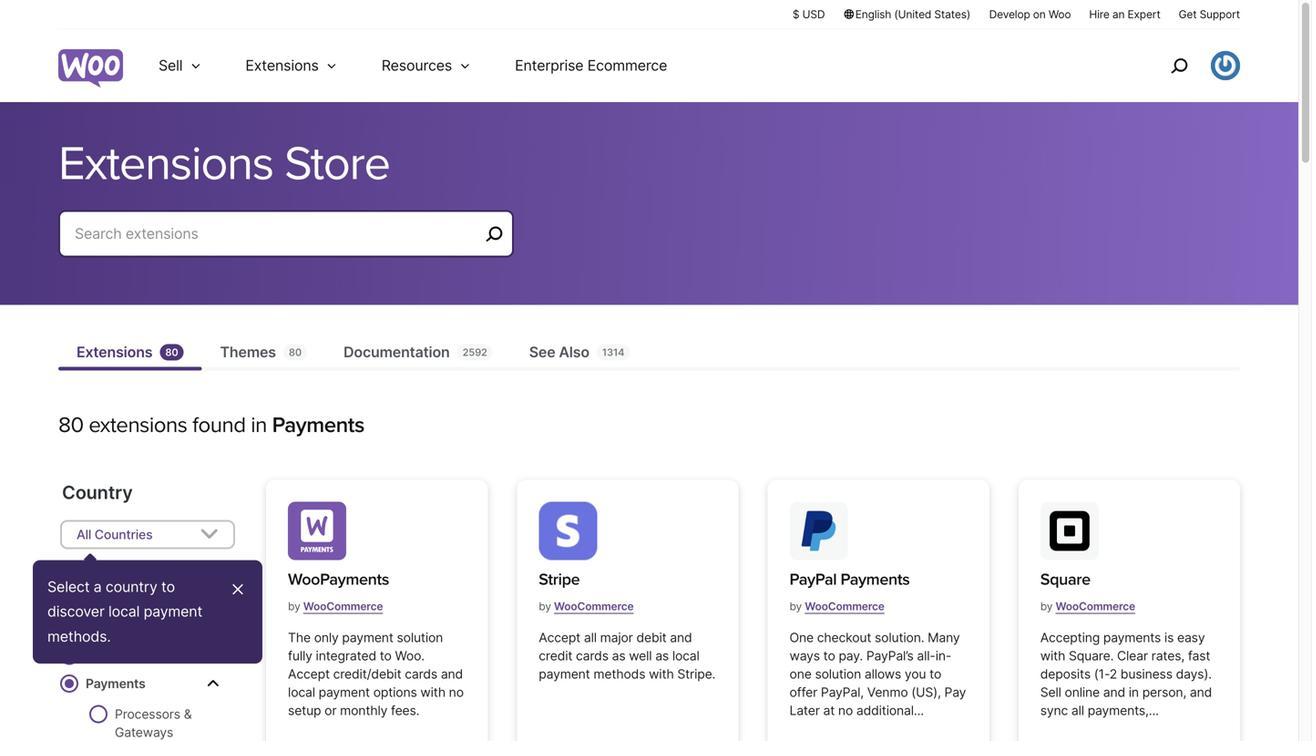 Task type: vqa. For each thing, say whether or not it's contained in the screenshot.


Task type: locate. For each thing, give the bounding box(es) containing it.
0 vertical spatial with
[[1041, 648, 1066, 664]]

pay
[[945, 685, 967, 700]]

themes
[[220, 343, 276, 361]]

1 vertical spatial in
[[1130, 685, 1140, 700]]

0 vertical spatial no
[[449, 685, 464, 700]]

payment down "country"
[[144, 603, 203, 621]]

country
[[62, 481, 133, 504]]

major
[[601, 630, 633, 646]]

0 vertical spatial in
[[251, 412, 267, 439]]

accept inside accept all major debit and credit cards as well as local payment methods with stripe.
[[539, 630, 581, 646]]

1 vertical spatial all
[[86, 623, 100, 638]]

None search field
[[58, 210, 514, 279]]

no right at
[[839, 703, 854, 718]]

woocommerce link down stripe link
[[554, 593, 634, 620]]

2592
[[463, 346, 488, 358]]

by woocommerce down the square link
[[1041, 600, 1136, 613]]

2 horizontal spatial 80
[[289, 346, 302, 358]]

1 vertical spatial all
[[1072, 703, 1085, 718]]

woocommerce down 'woopayments' link
[[303, 600, 383, 613]]

3 woocommerce link from the left
[[805, 593, 885, 620]]

0 horizontal spatial all
[[584, 630, 597, 646]]

0 vertical spatial all
[[77, 527, 91, 542]]

0 vertical spatial sell
[[159, 57, 183, 74]]

with right options
[[421, 685, 446, 700]]

solution.
[[875, 630, 925, 646]]

payment down credit
[[539, 666, 590, 682]]

get support
[[1180, 8, 1241, 21]]

all left countries at the bottom of page
[[77, 527, 91, 542]]

1 by woocommerce from the left
[[288, 600, 383, 613]]

to left the woo.
[[380, 648, 392, 664]]

woocommerce
[[303, 600, 383, 613], [554, 600, 634, 613], [805, 600, 885, 613], [1056, 600, 1136, 613]]

with up deposits
[[1041, 648, 1066, 664]]

0 horizontal spatial in
[[251, 412, 267, 439]]

payments
[[272, 412, 365, 439], [841, 570, 910, 589], [86, 676, 146, 692]]

0 horizontal spatial cards
[[405, 666, 438, 682]]

all left major
[[584, 630, 597, 646]]

on
[[1034, 8, 1046, 21]]

1 vertical spatial no
[[839, 703, 854, 718]]

4 by woocommerce from the left
[[1041, 600, 1136, 613]]

developed
[[86, 648, 149, 664]]

0 horizontal spatial 80
[[58, 412, 84, 439]]

all
[[584, 630, 597, 646], [1072, 703, 1085, 718]]

1 horizontal spatial sell
[[1041, 685, 1062, 700]]

Filter countries field
[[60, 520, 235, 549]]

monthly
[[340, 703, 388, 718]]

sell
[[159, 57, 183, 74], [1041, 685, 1062, 700]]

2 horizontal spatial with
[[1041, 648, 1066, 664]]

0 horizontal spatial sell
[[159, 57, 183, 74]]

cards down the woo.
[[405, 666, 438, 682]]

4 woocommerce from the left
[[1056, 600, 1136, 613]]

documentation
[[344, 343, 450, 361]]

3 by woocommerce from the left
[[790, 600, 885, 613]]

1 horizontal spatial solution
[[816, 666, 862, 682]]

0 vertical spatial all
[[584, 630, 597, 646]]

woo inside 'develop on woo' link
[[1049, 8, 1072, 21]]

by woocommerce down paypal payments link
[[790, 600, 885, 613]]

1 horizontal spatial 80
[[165, 346, 178, 358]]

woocommerce link for woopayments
[[303, 593, 383, 620]]

0 horizontal spatial with
[[421, 685, 446, 700]]

woo for develop on woo
[[1049, 8, 1072, 21]]

extensions store
[[58, 135, 390, 193]]

get
[[1180, 8, 1198, 21]]

1 vertical spatial woo
[[170, 648, 196, 664]]

4 woocommerce link from the left
[[1056, 593, 1136, 620]]

get support link
[[1180, 6, 1241, 22]]

woocommerce down stripe link
[[554, 600, 634, 613]]

to inside the only payment solution fully integrated to woo. accept credit/debit cards and local payment options with no setup or monthly fees.
[[380, 648, 392, 664]]

cards
[[576, 648, 609, 664], [405, 666, 438, 682]]

to
[[161, 578, 175, 596], [380, 648, 392, 664], [824, 648, 836, 664], [930, 666, 942, 682]]

1 horizontal spatial as
[[656, 648, 669, 664]]

all inside filter countries field
[[77, 527, 91, 542]]

as
[[612, 648, 626, 664], [656, 648, 669, 664]]

and right debit
[[670, 630, 693, 646]]

sell inside button
[[159, 57, 183, 74]]

all inside the accepting payments is easy with square. clear rates, fast deposits (1-2 business days). sell online and in person, and sync all payments,...
[[1072, 703, 1085, 718]]

1 woocommerce link from the left
[[303, 593, 383, 620]]

square.
[[1070, 648, 1114, 664]]

0 vertical spatial cards
[[576, 648, 609, 664]]

with inside the only payment solution fully integrated to woo. accept credit/debit cards and local payment options with no setup or monthly fees.
[[421, 685, 446, 700]]

all down discover
[[86, 623, 100, 638]]

enterprise
[[515, 57, 584, 74]]

woocommerce link down 'woopayments' link
[[303, 593, 383, 620]]

business
[[1121, 666, 1173, 682]]

1 vertical spatial accept
[[288, 666, 330, 682]]

1 horizontal spatial local
[[288, 685, 315, 700]]

by down all extensions
[[152, 648, 167, 664]]

all for all extensions
[[86, 623, 100, 638]]

accept up credit
[[539, 630, 581, 646]]

1 horizontal spatial with
[[649, 666, 674, 682]]

with down well
[[649, 666, 674, 682]]

expert
[[1128, 8, 1161, 21]]

by for paypal payments
[[790, 600, 802, 613]]

80 right themes
[[289, 346, 302, 358]]

1 vertical spatial payments
[[841, 570, 910, 589]]

fully
[[288, 648, 313, 664]]

2 by woocommerce from the left
[[539, 600, 634, 613]]

80 left themes
[[165, 346, 178, 358]]

0 vertical spatial accept
[[539, 630, 581, 646]]

by woocommerce
[[288, 600, 383, 613], [539, 600, 634, 613], [790, 600, 885, 613], [1041, 600, 1136, 613]]

by up the
[[288, 600, 301, 613]]

2 horizontal spatial payments
[[841, 570, 910, 589]]

0 vertical spatial woo
[[1049, 8, 1072, 21]]

1 horizontal spatial in
[[1130, 685, 1140, 700]]

all down online at bottom right
[[1072, 703, 1085, 718]]

cards inside accept all major debit and credit cards as well as local payment methods with stripe.
[[576, 648, 609, 664]]

as down debit
[[656, 648, 669, 664]]

cards down major
[[576, 648, 609, 664]]

80 extensions found in payments
[[58, 412, 365, 439]]

in inside the accepting payments is easy with square. clear rates, fast deposits (1-2 business days). sell online and in person, and sync all payments,...
[[1130, 685, 1140, 700]]

is
[[1165, 630, 1175, 646]]

1 as from the left
[[612, 648, 626, 664]]

all inside accept all major debit and credit cards as well as local payment methods with stripe.
[[584, 630, 597, 646]]

1 vertical spatial solution
[[816, 666, 862, 682]]

angle down image
[[200, 524, 219, 546]]

usd
[[803, 8, 825, 21]]

by woocommerce for woopayments
[[288, 600, 383, 613]]

0 vertical spatial local
[[109, 603, 140, 621]]

0 horizontal spatial no
[[449, 685, 464, 700]]

resources button
[[360, 29, 493, 102]]

0 horizontal spatial woo
[[170, 648, 196, 664]]

solution up paypal,
[[816, 666, 862, 682]]

by down stripe
[[539, 600, 551, 613]]

local up setup
[[288, 685, 315, 700]]

1 horizontal spatial woo
[[1049, 8, 1072, 21]]

english (united states)
[[856, 8, 971, 21]]

woo up &
[[170, 648, 196, 664]]

all
[[77, 527, 91, 542], [86, 623, 100, 638]]

at
[[824, 703, 835, 718]]

0 horizontal spatial solution
[[397, 630, 443, 646]]

2 horizontal spatial local
[[673, 648, 700, 664]]

paypal,
[[821, 685, 864, 700]]

to right "country"
[[161, 578, 175, 596]]

fees.
[[391, 703, 420, 718]]

paypal's
[[867, 648, 914, 664]]

support
[[1200, 8, 1241, 21]]

payment
[[144, 603, 203, 621], [342, 630, 394, 646], [539, 666, 590, 682], [319, 685, 370, 700]]

local up all extensions
[[109, 603, 140, 621]]

woocommerce link down the square link
[[1056, 593, 1136, 620]]

0 horizontal spatial as
[[612, 648, 626, 664]]

states)
[[935, 8, 971, 21]]

sell button
[[137, 29, 224, 102]]

by woocommerce for square
[[1041, 600, 1136, 613]]

in right the found
[[251, 412, 267, 439]]

3 woocommerce from the left
[[805, 600, 885, 613]]

2 vertical spatial payments
[[86, 676, 146, 692]]

1 horizontal spatial accept
[[539, 630, 581, 646]]

1 woocommerce from the left
[[303, 600, 383, 613]]

category
[[62, 580, 143, 602]]

setup
[[288, 703, 321, 718]]

as up methods
[[612, 648, 626, 664]]

payment up or
[[319, 685, 370, 700]]

1 vertical spatial cards
[[405, 666, 438, 682]]

woocommerce link down paypal payments link
[[805, 593, 885, 620]]

1 vertical spatial with
[[649, 666, 674, 682]]

accept inside the only payment solution fully integrated to woo. accept credit/debit cards and local payment options with no setup or monthly fees.
[[288, 666, 330, 682]]

open account menu image
[[1212, 51, 1241, 80]]

only
[[314, 630, 339, 646]]

2 vertical spatial local
[[288, 685, 315, 700]]

woocommerce link for square
[[1056, 593, 1136, 620]]

hire an expert
[[1090, 8, 1161, 21]]

enterprise ecommerce
[[515, 57, 668, 74]]

local up stripe.
[[673, 648, 700, 664]]

woocommerce link
[[303, 593, 383, 620], [554, 593, 634, 620], [805, 593, 885, 620], [1056, 593, 1136, 620]]

0 horizontal spatial local
[[109, 603, 140, 621]]

woocommerce down the square link
[[1056, 600, 1136, 613]]

1 horizontal spatial payments
[[272, 412, 365, 439]]

processors & gateways
[[115, 707, 192, 740]]

all for all countries
[[77, 527, 91, 542]]

accept down fully
[[288, 666, 330, 682]]

woocommerce link for stripe
[[554, 593, 634, 620]]

by woocommerce down stripe link
[[539, 600, 634, 613]]

80 left extensions
[[58, 412, 84, 439]]

2 woocommerce from the left
[[554, 600, 634, 613]]

0 vertical spatial solution
[[397, 630, 443, 646]]

by woocommerce down 'woopayments' link
[[288, 600, 383, 613]]

options
[[374, 685, 417, 700]]

woo right on
[[1049, 8, 1072, 21]]

paypal payments link
[[790, 568, 910, 592]]

no inside the one checkout solution. many ways to pay. paypal's all-in- one solution allows you to offer paypal, venmo (us), pay later at no additional...
[[839, 703, 854, 718]]

by down square
[[1041, 600, 1053, 613]]

integrated
[[316, 648, 377, 664]]

local inside accept all major debit and credit cards as well as local payment methods with stripe.
[[673, 648, 700, 664]]

country
[[106, 578, 157, 596]]

no right options
[[449, 685, 464, 700]]

1 horizontal spatial all
[[1072, 703, 1085, 718]]

0 horizontal spatial accept
[[288, 666, 330, 682]]

solution up the woo.
[[397, 630, 443, 646]]

days).
[[1177, 666, 1213, 682]]

2 woocommerce link from the left
[[554, 593, 634, 620]]

a
[[94, 578, 102, 596]]

see
[[529, 343, 556, 361]]

sync
[[1041, 703, 1069, 718]]

1 horizontal spatial no
[[839, 703, 854, 718]]

easy
[[1178, 630, 1206, 646]]

woocommerce down paypal payments link
[[805, 600, 885, 613]]

by up the one
[[790, 600, 802, 613]]

you
[[905, 666, 927, 682]]

2 vertical spatial with
[[421, 685, 446, 700]]

1 horizontal spatial cards
[[576, 648, 609, 664]]

1 vertical spatial local
[[673, 648, 700, 664]]

woo
[[1049, 8, 1072, 21], [170, 648, 196, 664]]

1 vertical spatial sell
[[1041, 685, 1062, 700]]

woocommerce for woopayments
[[303, 600, 383, 613]]

80
[[165, 346, 178, 358], [289, 346, 302, 358], [58, 412, 84, 439]]

all countries
[[77, 527, 153, 542]]

in up payments,...
[[1130, 685, 1140, 700]]

and down 2
[[1104, 685, 1126, 700]]

and right credit/debit on the left of page
[[441, 666, 463, 682]]



Task type: describe. For each thing, give the bounding box(es) containing it.
processors
[[115, 707, 180, 722]]

&
[[184, 707, 192, 722]]

rates,
[[1152, 648, 1185, 664]]

paypal
[[790, 570, 837, 589]]

resources
[[382, 57, 452, 74]]

accepting
[[1041, 630, 1101, 646]]

select a country to discover local payment methods.
[[47, 578, 206, 645]]

paypal payments
[[790, 570, 910, 589]]

develop on woo
[[990, 8, 1072, 21]]

develop on woo link
[[990, 6, 1072, 22]]

select a country to discover local payment methods. tooltip
[[33, 560, 263, 664]]

one checkout solution. many ways to pay. paypal's all-in- one solution allows you to offer paypal, venmo (us), pay later at no additional...
[[790, 630, 967, 718]]

$ usd button
[[793, 6, 825, 22]]

english (united states) button
[[844, 6, 972, 22]]

accept all major debit and credit cards as well as local payment methods with stripe.
[[539, 630, 716, 682]]

woocommerce link for paypal payments
[[805, 593, 885, 620]]

clear
[[1118, 648, 1149, 664]]

payment inside accept all major debit and credit cards as well as local payment methods with stripe.
[[539, 666, 590, 682]]

cards inside the only payment solution fully integrated to woo. accept credit/debit cards and local payment options with no setup or monthly fees.
[[405, 666, 438, 682]]

store
[[285, 135, 390, 193]]

with inside the accepting payments is easy with square. clear rates, fast deposits (1-2 business days). sell online and in person, and sync all payments,...
[[1041, 648, 1066, 664]]

square
[[1041, 570, 1091, 589]]

show subcategories image
[[207, 676, 220, 690]]

by woocommerce for paypal payments
[[790, 600, 885, 613]]

english
[[856, 8, 892, 21]]

in-
[[936, 648, 952, 664]]

and down the days).
[[1191, 685, 1213, 700]]

80 for themes
[[289, 346, 302, 358]]

all-
[[918, 648, 936, 664]]

no inside the only payment solution fully integrated to woo. accept credit/debit cards and local payment options with no setup or monthly fees.
[[449, 685, 464, 700]]

allows
[[865, 666, 902, 682]]

stripe.
[[678, 666, 716, 682]]

person,
[[1143, 685, 1187, 700]]

all extensions
[[86, 623, 167, 638]]

methods
[[594, 666, 646, 682]]

2
[[1110, 666, 1118, 682]]

payment up integrated
[[342, 630, 394, 646]]

woocommerce for square
[[1056, 600, 1136, 613]]

solution inside the only payment solution fully integrated to woo. accept credit/debit cards and local payment options with no setup or monthly fees.
[[397, 630, 443, 646]]

square link
[[1041, 568, 1136, 592]]

1314
[[603, 346, 625, 358]]

the
[[288, 630, 311, 646]]

and inside accept all major debit and credit cards as well as local payment methods with stripe.
[[670, 630, 693, 646]]

2 as from the left
[[656, 648, 669, 664]]

(united
[[895, 8, 932, 21]]

later
[[790, 703, 820, 718]]

debit
[[637, 630, 667, 646]]

stripe link
[[539, 568, 634, 592]]

gateways
[[115, 725, 173, 740]]

additional...
[[857, 703, 925, 718]]

woocommerce for paypal payments
[[805, 600, 885, 613]]

by for stripe
[[539, 600, 551, 613]]

$ usd
[[793, 8, 825, 21]]

to down in-
[[930, 666, 942, 682]]

select
[[47, 578, 90, 596]]

methods.
[[47, 628, 111, 645]]

developed by woo
[[86, 648, 196, 664]]

woo for developed by woo
[[170, 648, 196, 664]]

or
[[325, 703, 337, 718]]

countries
[[95, 527, 153, 542]]

to left pay.
[[824, 648, 836, 664]]

local inside the only payment solution fully integrated to woo. accept credit/debit cards and local payment options with no setup or monthly fees.
[[288, 685, 315, 700]]

found
[[193, 412, 246, 439]]

by for woopayments
[[288, 600, 301, 613]]

by woocommerce for stripe
[[539, 600, 634, 613]]

pay.
[[839, 648, 864, 664]]

close tooltip image
[[230, 578, 246, 600]]

solution inside the one checkout solution. many ways to pay. paypal's all-in- one solution allows you to offer paypal, venmo (us), pay later at no additional...
[[816, 666, 862, 682]]

many
[[928, 630, 961, 646]]

extensions inside button
[[246, 57, 319, 74]]

and inside the only payment solution fully integrated to woo. accept credit/debit cards and local payment options with no setup or monthly fees.
[[441, 666, 463, 682]]

fast
[[1189, 648, 1211, 664]]

to inside "select a country to discover local payment methods."
[[161, 578, 175, 596]]

payment inside "select a country to discover local payment methods."
[[144, 603, 203, 621]]

Search extensions search field
[[75, 221, 480, 247]]

credit
[[539, 648, 573, 664]]

one
[[790, 666, 812, 682]]

local inside "select a country to discover local payment methods."
[[109, 603, 140, 621]]

venmo
[[868, 685, 909, 700]]

see also
[[529, 343, 590, 361]]

also
[[559, 343, 590, 361]]

checkout
[[818, 630, 872, 646]]

service navigation menu element
[[1132, 36, 1241, 95]]

online
[[1065, 685, 1101, 700]]

$
[[793, 8, 800, 21]]

sell inside the accepting payments is easy with square. clear rates, fast deposits (1-2 business days). sell online and in person, and sync all payments,...
[[1041, 685, 1062, 700]]

by for square
[[1041, 600, 1053, 613]]

one
[[790, 630, 814, 646]]

payments,...
[[1088, 703, 1160, 718]]

payments
[[1104, 630, 1162, 646]]

well
[[629, 648, 652, 664]]

0 horizontal spatial payments
[[86, 676, 146, 692]]

offer
[[790, 685, 818, 700]]

woopayments link
[[288, 568, 389, 592]]

deposits
[[1041, 666, 1091, 682]]

develop
[[990, 8, 1031, 21]]

(us),
[[912, 685, 942, 700]]

discover
[[47, 603, 105, 621]]

extensions button
[[224, 29, 360, 102]]

with inside accept all major debit and credit cards as well as local payment methods with stripe.
[[649, 666, 674, 682]]

the only payment solution fully integrated to woo. accept credit/debit cards and local payment options with no setup or monthly fees.
[[288, 630, 464, 718]]

credit/debit
[[333, 666, 402, 682]]

stripe
[[539, 570, 580, 589]]

hire
[[1090, 8, 1110, 21]]

0 vertical spatial payments
[[272, 412, 365, 439]]

80 for extensions
[[165, 346, 178, 358]]

an
[[1113, 8, 1125, 21]]

enterprise ecommerce link
[[493, 29, 690, 102]]

woocommerce for stripe
[[554, 600, 634, 613]]

extensions store link
[[58, 135, 1241, 193]]

hire an expert link
[[1090, 6, 1161, 22]]

search image
[[1165, 51, 1194, 80]]



